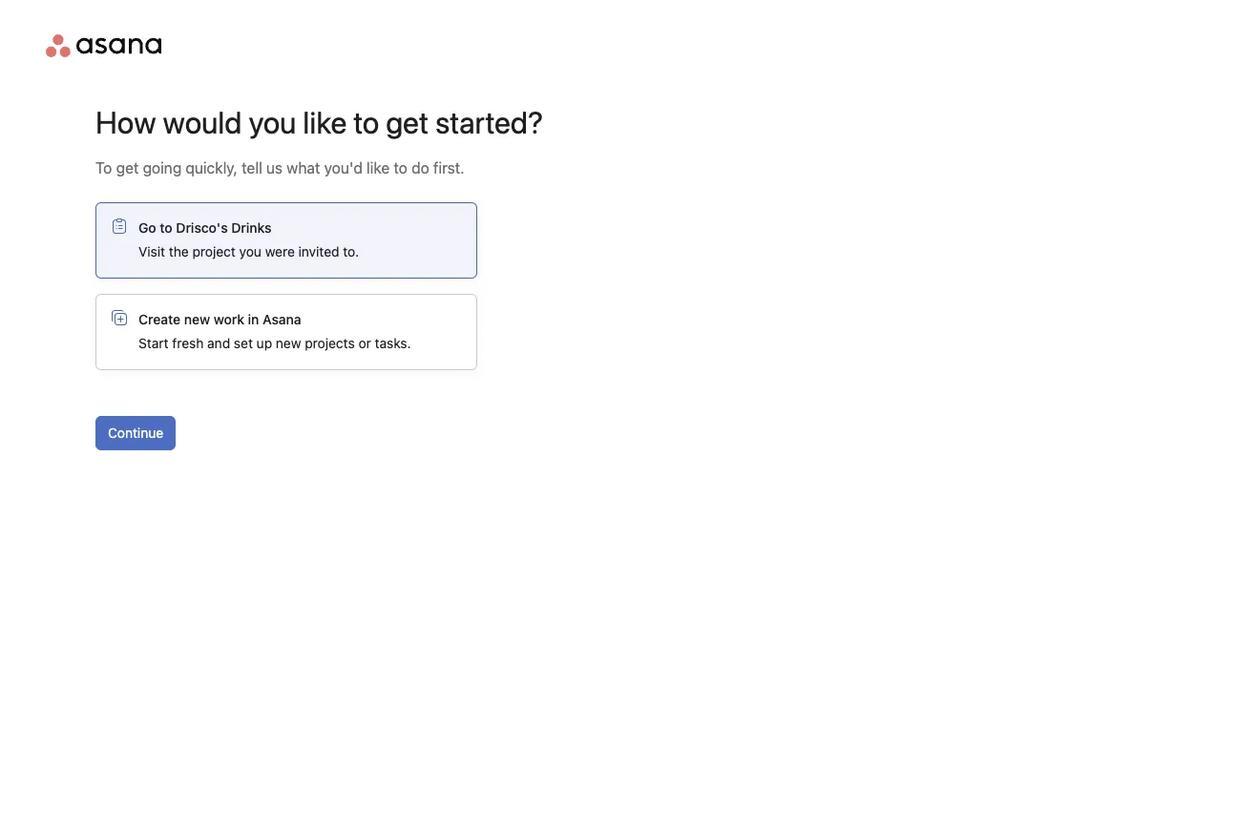 Task type: describe. For each thing, give the bounding box(es) containing it.
go
[[138, 220, 156, 236]]

do
[[412, 159, 429, 177]]

asana image
[[46, 34, 162, 57]]

would
[[163, 104, 242, 140]]

go to drisco's drinks visit the project you were invited to.
[[138, 220, 359, 260]]

to inside 'go to drisco's drinks visit the project you were invited to.'
[[160, 220, 173, 236]]

quickly,
[[186, 159, 238, 177]]

invited
[[299, 244, 340, 260]]

to get going quickly, tell us what you'd like to do first.
[[95, 159, 465, 177]]

first.
[[433, 159, 465, 177]]

up
[[257, 336, 272, 351]]

1 vertical spatial new
[[276, 336, 301, 351]]

get started?
[[386, 104, 543, 140]]

or
[[359, 336, 371, 351]]

visit
[[138, 244, 165, 260]]

0 vertical spatial new
[[184, 312, 210, 328]]

how would you like to get started?
[[95, 104, 543, 140]]

set
[[234, 336, 253, 351]]

continue
[[108, 425, 163, 441]]

tell
[[242, 159, 262, 177]]

us
[[266, 159, 283, 177]]

projects
[[305, 336, 355, 351]]



Task type: locate. For each thing, give the bounding box(es) containing it.
in asana
[[248, 312, 301, 328]]

work
[[214, 312, 244, 328]]

2 vertical spatial to
[[160, 220, 173, 236]]

like up you'd at left top
[[303, 104, 347, 140]]

get
[[116, 159, 139, 177]]

create new work in asana start fresh and set up new projects or tasks.
[[138, 312, 411, 351]]

0 horizontal spatial new
[[184, 312, 210, 328]]

fresh
[[172, 336, 204, 351]]

start
[[138, 336, 169, 351]]

to right the go
[[160, 220, 173, 236]]

1 vertical spatial to
[[394, 159, 408, 177]]

you left "were"
[[239, 244, 262, 260]]

0 horizontal spatial to
[[160, 220, 173, 236]]

how
[[95, 104, 156, 140]]

0 horizontal spatial like
[[303, 104, 347, 140]]

like right you'd at left top
[[367, 159, 390, 177]]

what
[[287, 159, 320, 177]]

2 horizontal spatial to
[[394, 159, 408, 177]]

1 horizontal spatial new
[[276, 336, 301, 351]]

tasks.
[[375, 336, 411, 351]]

and
[[207, 336, 230, 351]]

0 vertical spatial like
[[303, 104, 347, 140]]

you'd
[[324, 159, 363, 177]]

new
[[184, 312, 210, 328], [276, 336, 301, 351]]

0 vertical spatial to
[[354, 104, 379, 140]]

you
[[249, 104, 296, 140], [239, 244, 262, 260]]

to
[[354, 104, 379, 140], [394, 159, 408, 177], [160, 220, 173, 236]]

you inside 'go to drisco's drinks visit the project you were invited to.'
[[239, 244, 262, 260]]

new right 'up'
[[276, 336, 301, 351]]

project
[[192, 244, 236, 260]]

1 horizontal spatial to
[[354, 104, 379, 140]]

to
[[95, 159, 112, 177]]

going
[[143, 159, 182, 177]]

1 horizontal spatial like
[[367, 159, 390, 177]]

like
[[303, 104, 347, 140], [367, 159, 390, 177]]

to up you'd at left top
[[354, 104, 379, 140]]

1 vertical spatial like
[[367, 159, 390, 177]]

were
[[265, 244, 295, 260]]

to left "do"
[[394, 159, 408, 177]]

1 vertical spatial you
[[239, 244, 262, 260]]

create
[[138, 312, 181, 328]]

continue button
[[95, 416, 176, 451]]

drisco's drinks
[[176, 220, 272, 236]]

to.
[[343, 244, 359, 260]]

0 vertical spatial you
[[249, 104, 296, 140]]

you up the us
[[249, 104, 296, 140]]

the
[[169, 244, 189, 260]]

new up fresh
[[184, 312, 210, 328]]



Task type: vqa. For each thing, say whether or not it's contained in the screenshot.
the top 1
no



